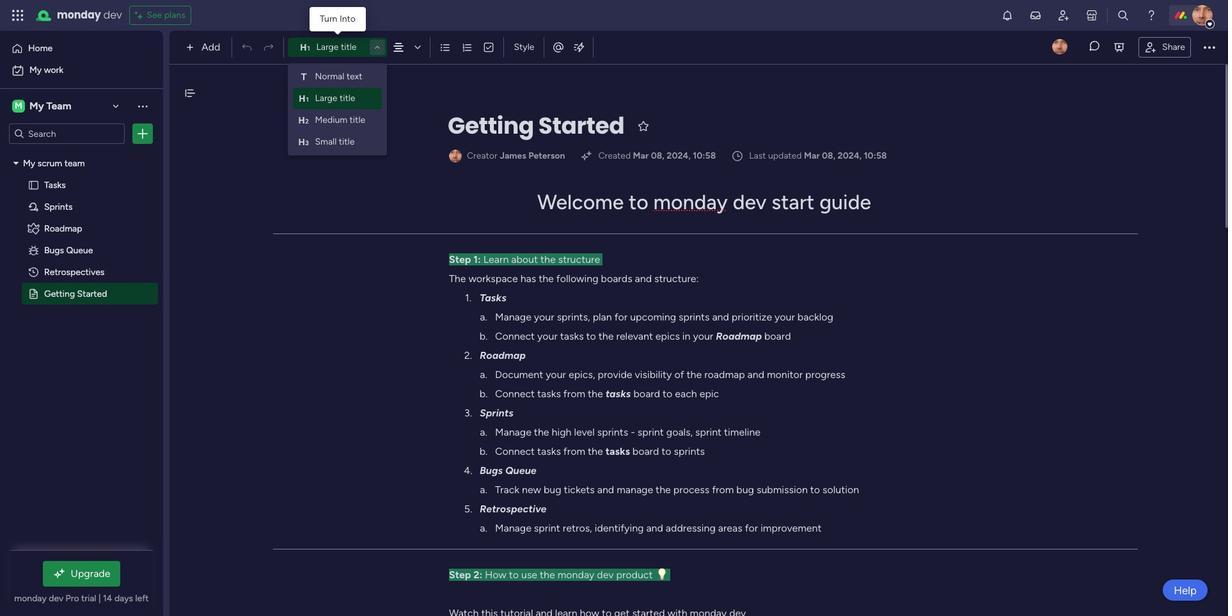 Task type: locate. For each thing, give the bounding box(es) containing it.
b . for connect your tasks to the relevant epics in your roadmap board
[[480, 330, 488, 342]]

0 horizontal spatial bugs queue
[[44, 245, 93, 255]]

. for sprints
[[470, 407, 472, 419]]

sprints
[[679, 311, 710, 323], [598, 426, 629, 438], [674, 445, 705, 458]]

bugs right 4 .
[[480, 465, 503, 477]]

b for connect your tasks to the relevant epics in your roadmap board
[[480, 330, 486, 342]]

3
[[465, 407, 470, 419]]

bulleted list image
[[440, 42, 452, 53]]

tasks down sprints,
[[561, 330, 584, 342]]

a for manage sprint retros, identifying and addressing areas for improvement
[[480, 522, 485, 534]]

4 a . from the top
[[480, 484, 488, 496]]

1 vertical spatial step
[[449, 569, 471, 581]]

2024,
[[667, 150, 691, 161], [838, 150, 862, 161]]

solution
[[823, 484, 860, 496]]

getting started up peterson
[[448, 109, 625, 142]]

retros,
[[563, 522, 593, 534]]

your
[[534, 311, 555, 323], [775, 311, 796, 323], [538, 330, 558, 342], [693, 330, 714, 342], [546, 369, 566, 381]]

2 step from the top
[[449, 569, 471, 581]]

2 horizontal spatial roadmap
[[716, 330, 762, 342]]

retrospective
[[480, 503, 547, 515]]

goals,
[[667, 426, 693, 438]]

0 vertical spatial b
[[480, 330, 486, 342]]

workspace
[[469, 273, 518, 285]]

manage left high
[[495, 426, 532, 438]]

2 mar from the left
[[805, 150, 820, 161]]

monday right use
[[558, 569, 595, 581]]

sprints up in
[[679, 311, 710, 323]]

a . for document your epics, provide visibility of the roadmap and monitor progress
[[480, 369, 488, 381]]

0 vertical spatial large
[[316, 42, 339, 52]]

1 horizontal spatial mar
[[805, 150, 820, 161]]

update feed image
[[1030, 9, 1043, 22]]

bugs
[[44, 245, 64, 255], [480, 465, 503, 477]]

large title
[[316, 42, 357, 52], [315, 93, 356, 104]]

0 horizontal spatial for
[[615, 311, 628, 323]]

started inside field
[[539, 109, 625, 142]]

step
[[449, 253, 471, 266], [449, 569, 471, 581]]

b for connect tasks from the tasks board to each epic
[[480, 388, 486, 400]]

medium title
[[315, 115, 366, 125]]

1 horizontal spatial 08,
[[823, 150, 836, 161]]

scrum
[[38, 157, 62, 168]]

my
[[29, 65, 42, 76], [29, 100, 44, 112], [23, 157, 35, 168]]

b .
[[480, 330, 488, 342], [480, 388, 488, 400], [480, 445, 488, 458]]

2 vertical spatial board
[[633, 445, 660, 458]]

my inside workspace selection element
[[29, 100, 44, 112]]

to left each
[[663, 388, 673, 400]]

1 b from the top
[[480, 330, 486, 342]]

2
[[465, 349, 470, 362]]

team
[[46, 100, 71, 112]]

submission
[[757, 484, 808, 496]]

how
[[485, 569, 507, 581]]

timeline
[[725, 426, 761, 438]]

days
[[115, 593, 133, 604]]

your down sprints,
[[538, 330, 558, 342]]

0 vertical spatial connect
[[495, 330, 535, 342]]

my work option
[[8, 60, 156, 81]]

getting started
[[448, 109, 625, 142], [44, 288, 107, 299]]

updated
[[769, 150, 802, 161]]

connect down document
[[495, 388, 535, 400]]

dev left the see
[[103, 8, 122, 22]]

1
[[465, 292, 470, 304]]

connect for connect your tasks to the relevant epics in your roadmap board
[[495, 330, 535, 342]]

a for manage your sprints, plan for upcoming sprints and prioritize your backlog
[[480, 311, 485, 323]]

2 b . from the top
[[480, 388, 488, 400]]

2 a . from the top
[[480, 369, 488, 381]]

mar
[[633, 150, 649, 161], [805, 150, 820, 161]]

1 vertical spatial sprints
[[598, 426, 629, 438]]

2 connect from the top
[[495, 388, 535, 400]]

1 vertical spatial manage
[[495, 426, 532, 438]]

connect your tasks to the relevant epics in your roadmap board
[[495, 330, 791, 342]]

and left the monitor at the bottom
[[748, 369, 765, 381]]

for right areas
[[745, 522, 759, 534]]

0 vertical spatial step
[[449, 253, 471, 266]]

2024, up guide
[[838, 150, 862, 161]]

started up created
[[539, 109, 625, 142]]

queue up retrospectives
[[66, 245, 93, 255]]

bugs queue up "track"
[[480, 465, 537, 477]]

0 vertical spatial getting started
[[448, 109, 625, 142]]

0 vertical spatial bugs queue
[[44, 245, 93, 255]]

sprints left the -
[[598, 426, 629, 438]]

10:58 up welcome to monday dev start guide
[[693, 150, 716, 161]]

1 horizontal spatial 10:58
[[865, 150, 888, 161]]

list box
[[0, 149, 163, 477]]

the right about
[[541, 253, 556, 266]]

tasks
[[44, 179, 66, 190], [480, 292, 507, 304]]

a . for manage the high level sprints - sprint goals, sprint timeline
[[480, 426, 488, 438]]

sprints right '3 .'
[[480, 407, 514, 419]]

2 08, from the left
[[823, 150, 836, 161]]

1 vertical spatial large title
[[315, 93, 356, 104]]

getting right public board image
[[44, 288, 75, 299]]

08, right created
[[651, 150, 665, 161]]

mar right updated
[[805, 150, 820, 161]]

bugs queue up retrospectives
[[44, 245, 93, 255]]

board for board to sprints
[[633, 445, 660, 458]]

1 vertical spatial getting
[[44, 288, 75, 299]]

text
[[347, 71, 363, 82]]

visibility
[[635, 369, 672, 381]]

1 vertical spatial board
[[634, 388, 661, 400]]

public board image
[[28, 179, 40, 191]]

areas
[[719, 522, 743, 534]]

invite members image
[[1058, 9, 1071, 22]]

1 vertical spatial b
[[480, 388, 486, 400]]

10:58 up guide
[[865, 150, 888, 161]]

2 b from the top
[[480, 388, 486, 400]]

upgrade
[[71, 568, 110, 580]]

to down the 'plan'
[[587, 330, 596, 342]]

the left process
[[656, 484, 671, 496]]

for right the 'plan'
[[615, 311, 628, 323]]

public board image
[[28, 287, 40, 300]]

0 vertical spatial tasks
[[44, 179, 66, 190]]

1 vertical spatial for
[[745, 522, 759, 534]]

james peterson image
[[1193, 5, 1214, 26]]

0 vertical spatial from
[[564, 388, 586, 400]]

1 horizontal spatial bugs queue
[[480, 465, 537, 477]]

💡
[[656, 569, 669, 581]]

.
[[470, 292, 472, 304], [485, 311, 488, 323], [486, 330, 488, 342], [470, 349, 472, 362], [485, 369, 488, 381], [486, 388, 488, 400], [470, 407, 472, 419], [485, 426, 488, 438], [486, 445, 488, 458], [471, 465, 473, 477], [485, 484, 488, 496], [470, 503, 473, 515], [485, 522, 488, 534]]

roadmap down prioritize
[[716, 330, 762, 342]]

3 manage from the top
[[495, 522, 532, 534]]

your left epics,
[[546, 369, 566, 381]]

5 a from the top
[[480, 522, 485, 534]]

share button
[[1139, 37, 1192, 57]]

manage the high level sprints - sprint goals, sprint timeline
[[495, 426, 761, 438]]

bugs inside list box
[[44, 245, 64, 255]]

dev left product
[[597, 569, 614, 581]]

m
[[15, 100, 22, 111]]

0 horizontal spatial tasks
[[44, 179, 66, 190]]

2 vertical spatial my
[[23, 157, 35, 168]]

2 vertical spatial connect
[[495, 445, 535, 458]]

1 a from the top
[[480, 311, 485, 323]]

tasks down workspace
[[480, 292, 507, 304]]

sprint
[[638, 426, 664, 438], [696, 426, 722, 438], [534, 522, 561, 534]]

1 vertical spatial from
[[564, 445, 586, 458]]

pro
[[66, 593, 79, 604]]

board down prioritize
[[765, 330, 791, 342]]

1 vertical spatial started
[[77, 288, 107, 299]]

0 horizontal spatial roadmap
[[44, 223, 82, 234]]

getting started down retrospectives
[[44, 288, 107, 299]]

2 vertical spatial b
[[480, 445, 486, 458]]

roadmap up retrospectives
[[44, 223, 82, 234]]

getting up creator
[[448, 109, 534, 142]]

from down epics,
[[564, 388, 586, 400]]

my left work
[[29, 65, 42, 76]]

james
[[500, 150, 527, 161]]

0 horizontal spatial sprints
[[44, 201, 73, 212]]

tasks right public board icon
[[44, 179, 66, 190]]

of
[[675, 369, 685, 381]]

1 connect from the top
[[495, 330, 535, 342]]

option
[[0, 151, 163, 154]]

0 horizontal spatial sprint
[[534, 522, 561, 534]]

5 a . from the top
[[480, 522, 488, 534]]

10:58
[[693, 150, 716, 161], [865, 150, 888, 161]]

3 a . from the top
[[480, 426, 488, 438]]

a . for manage sprint retros, identifying and addressing areas for improvement
[[480, 522, 488, 534]]

0 vertical spatial my
[[29, 65, 42, 76]]

manage for manage sprint retros, identifying and addressing areas for improvement
[[495, 522, 532, 534]]

1 vertical spatial my
[[29, 100, 44, 112]]

1 vertical spatial b .
[[480, 388, 488, 400]]

0 horizontal spatial mar
[[633, 150, 649, 161]]

large down 'turn'
[[316, 42, 339, 52]]

0 horizontal spatial getting
[[44, 288, 75, 299]]

0 horizontal spatial 2024,
[[667, 150, 691, 161]]

1 bug from the left
[[544, 484, 562, 496]]

1 horizontal spatial 2024,
[[838, 150, 862, 161]]

1 a . from the top
[[480, 311, 488, 323]]

your for connect your tasks to the relevant epics in your roadmap board
[[538, 330, 558, 342]]

sprint right the -
[[638, 426, 664, 438]]

0 vertical spatial large title
[[316, 42, 357, 52]]

board down the "visibility"
[[634, 388, 661, 400]]

1 b . from the top
[[480, 330, 488, 342]]

bug left submission
[[737, 484, 755, 496]]

large down normal
[[315, 93, 338, 104]]

1 vertical spatial bugs queue
[[480, 465, 537, 477]]

from down level on the bottom
[[564, 445, 586, 458]]

0 vertical spatial getting
[[448, 109, 534, 142]]

2 a from the top
[[480, 369, 485, 381]]

roadmap up document
[[480, 349, 526, 362]]

improvement
[[761, 522, 822, 534]]

notifications image
[[1002, 9, 1015, 22]]

1 horizontal spatial tasks
[[480, 292, 507, 304]]

dynamic values image
[[573, 41, 586, 54]]

creator james peterson
[[467, 150, 565, 161]]

large
[[316, 42, 339, 52], [315, 93, 338, 104]]

step left 2:
[[449, 569, 471, 581]]

retrospectives
[[44, 266, 105, 277]]

2 vertical spatial sprints
[[674, 445, 705, 458]]

and
[[635, 273, 652, 285], [713, 311, 730, 323], [748, 369, 765, 381], [598, 484, 615, 496], [647, 522, 664, 534]]

manage down has
[[495, 311, 532, 323]]

manage down retrospective
[[495, 522, 532, 534]]

0 horizontal spatial 08,
[[651, 150, 665, 161]]

0 vertical spatial manage
[[495, 311, 532, 323]]

monday left pro
[[14, 593, 47, 604]]

has
[[521, 273, 537, 285]]

0 vertical spatial for
[[615, 311, 628, 323]]

1 step from the top
[[449, 253, 471, 266]]

1 vertical spatial connect
[[495, 388, 535, 400]]

your left 'backlog'
[[775, 311, 796, 323]]

see
[[147, 10, 162, 20]]

0 horizontal spatial bug
[[544, 484, 562, 496]]

bugs up retrospectives
[[44, 245, 64, 255]]

my right caret down icon
[[23, 157, 35, 168]]

2 2024, from the left
[[838, 150, 862, 161]]

monday dev pro trial | 14 days left
[[14, 593, 149, 604]]

queue up new
[[506, 465, 537, 477]]

add to favorites image
[[638, 119, 650, 132]]

manage for manage the high level sprints - sprint goals, sprint timeline
[[495, 426, 532, 438]]

large title down normal text
[[315, 93, 356, 104]]

new
[[522, 484, 542, 496]]

2 vertical spatial manage
[[495, 522, 532, 534]]

1 vertical spatial getting started
[[44, 288, 107, 299]]

large title down turn into
[[316, 42, 357, 52]]

sprints,
[[557, 311, 591, 323]]

sprint right goals,
[[696, 426, 722, 438]]

sprints down my scrum team at the top of page
[[44, 201, 73, 212]]

my inside list box
[[23, 157, 35, 168]]

0 vertical spatial started
[[539, 109, 625, 142]]

structure
[[559, 253, 601, 266]]

queue
[[66, 245, 93, 255], [506, 465, 537, 477]]

1 horizontal spatial getting started
[[448, 109, 625, 142]]

into
[[340, 13, 356, 24]]

started inside list box
[[77, 288, 107, 299]]

caret down image
[[13, 158, 19, 167]]

step left 1:
[[449, 253, 471, 266]]

workspace selection element
[[12, 99, 73, 114]]

my right the workspace icon
[[29, 100, 44, 112]]

help
[[1175, 584, 1198, 597]]

a . for track new bug tickets and manage the process from bug submission to solution
[[480, 484, 488, 496]]

the down level on the bottom
[[588, 445, 603, 458]]

sprint left retros,
[[534, 522, 561, 534]]

see plans
[[147, 10, 186, 20]]

from right process
[[712, 484, 734, 496]]

connect tasks from the tasks board to each epic
[[495, 388, 720, 400]]

0 horizontal spatial getting started
[[44, 288, 107, 299]]

0 vertical spatial b .
[[480, 330, 488, 342]]

welcome to monday dev start guide
[[538, 190, 872, 214]]

1 horizontal spatial bug
[[737, 484, 755, 496]]

1 vertical spatial tasks
[[480, 292, 507, 304]]

0 horizontal spatial queue
[[66, 245, 93, 255]]

2 manage from the top
[[495, 426, 532, 438]]

1 vertical spatial bugs
[[480, 465, 503, 477]]

3 connect from the top
[[495, 445, 535, 458]]

2024, up welcome to monday dev start guide
[[667, 150, 691, 161]]

getting
[[448, 109, 534, 142], [44, 288, 75, 299]]

monday up home option
[[57, 8, 101, 22]]

3 b . from the top
[[480, 445, 488, 458]]

step 1: learn about the structure
[[449, 253, 603, 266]]

. for manage sprint retros, identifying and addressing areas for improvement
[[485, 522, 488, 534]]

workspace options image
[[136, 100, 149, 112]]

2 vertical spatial roadmap
[[480, 349, 526, 362]]

bug right new
[[544, 484, 562, 496]]

share
[[1163, 41, 1186, 52]]

1 horizontal spatial getting
[[448, 109, 534, 142]]

0 horizontal spatial started
[[77, 288, 107, 299]]

sprints down goals,
[[674, 445, 705, 458]]

in
[[683, 330, 691, 342]]

monitor
[[767, 369, 803, 381]]

08, right updated
[[823, 150, 836, 161]]

2 vertical spatial b .
[[480, 445, 488, 458]]

0 horizontal spatial bugs
[[44, 245, 64, 255]]

3 b from the top
[[480, 445, 486, 458]]

bug
[[544, 484, 562, 496], [737, 484, 755, 496]]

1 horizontal spatial queue
[[506, 465, 537, 477]]

4 a from the top
[[480, 484, 485, 496]]

the down the 'plan'
[[599, 330, 614, 342]]

peterson
[[529, 150, 565, 161]]

0 vertical spatial sprints
[[44, 201, 73, 212]]

0 vertical spatial bugs
[[44, 245, 64, 255]]

connect up "track"
[[495, 445, 535, 458]]

1 horizontal spatial started
[[539, 109, 625, 142]]

1 vertical spatial sprints
[[480, 407, 514, 419]]

connect up document
[[495, 330, 535, 342]]

prioritize
[[732, 311, 773, 323]]

my inside option
[[29, 65, 42, 76]]

0 vertical spatial roadmap
[[44, 223, 82, 234]]

1 vertical spatial queue
[[506, 465, 537, 477]]

board down the -
[[633, 445, 660, 458]]

bugs queue
[[44, 245, 93, 255], [480, 465, 537, 477]]

a .
[[480, 311, 488, 323], [480, 369, 488, 381], [480, 426, 488, 438], [480, 484, 488, 496], [480, 522, 488, 534]]

started down retrospectives
[[77, 288, 107, 299]]

title
[[341, 42, 357, 52], [340, 93, 356, 104], [350, 115, 366, 125], [339, 136, 355, 147]]

. for track new bug tickets and manage the process from bug submission to solution
[[485, 484, 488, 496]]

mar right created
[[633, 150, 649, 161]]

Getting Started field
[[445, 109, 628, 143]]

1 manage from the top
[[495, 311, 532, 323]]

board for board to each epic
[[634, 388, 661, 400]]

the left high
[[534, 426, 550, 438]]

addressing
[[666, 522, 716, 534]]

tasks down document
[[538, 388, 561, 400]]

0 horizontal spatial 10:58
[[693, 150, 716, 161]]

your left sprints,
[[534, 311, 555, 323]]

3 a from the top
[[480, 426, 485, 438]]



Task type: vqa. For each thing, say whether or not it's contained in the screenshot.
THE 10:58 to the right
yes



Task type: describe. For each thing, give the bounding box(es) containing it.
checklist image
[[484, 42, 495, 53]]

my for my scrum team
[[23, 157, 35, 168]]

plan
[[593, 311, 612, 323]]

connect for connect tasks from the tasks board to each epic
[[495, 388, 535, 400]]

add
[[202, 41, 220, 53]]

Search in workspace field
[[27, 126, 107, 141]]

5 .
[[465, 503, 473, 515]]

track
[[495, 484, 520, 496]]

my work link
[[8, 60, 156, 81]]

your right in
[[693, 330, 714, 342]]

from for board to each epic
[[564, 388, 586, 400]]

epic
[[700, 388, 720, 400]]

a for track new bug tickets and manage the process from bug submission to solution
[[480, 484, 485, 496]]

4
[[464, 465, 471, 477]]

manage sprint retros, identifying and addressing areas for improvement
[[495, 522, 822, 534]]

the right has
[[539, 273, 554, 285]]

last
[[750, 150, 766, 161]]

help image
[[1146, 9, 1159, 22]]

and right identifying
[[647, 522, 664, 534]]

monday down created mar 08, 2024, 10:58
[[654, 190, 728, 214]]

0 vertical spatial queue
[[66, 245, 93, 255]]

help button
[[1164, 580, 1208, 601]]

dev left pro
[[49, 593, 63, 604]]

small title
[[315, 136, 355, 147]]

1 vertical spatial large
[[315, 93, 338, 104]]

from for board to sprints
[[564, 445, 586, 458]]

. for manage the high level sprints - sprint goals, sprint timeline
[[485, 426, 488, 438]]

dev left start
[[733, 190, 767, 214]]

getting started inside getting started field
[[448, 109, 625, 142]]

the workspace has the following boards and structure:
[[449, 273, 699, 285]]

b . for connect tasks from the tasks board to each epic
[[480, 388, 488, 400]]

title down the text
[[340, 93, 356, 104]]

medium
[[315, 115, 348, 125]]

2 .
[[465, 349, 472, 362]]

a for document your epics, provide visibility of the roadmap and monitor progress
[[480, 369, 485, 381]]

the right use
[[540, 569, 555, 581]]

v2 ellipsis image
[[1205, 39, 1216, 56]]

14
[[103, 593, 112, 604]]

and right tickets
[[598, 484, 615, 496]]

tasks down high
[[538, 445, 561, 458]]

select product image
[[12, 9, 24, 22]]

your for manage your sprints, plan for upcoming sprints and prioritize your backlog
[[534, 311, 555, 323]]

home option
[[8, 38, 156, 59]]

my work
[[29, 65, 63, 76]]

numbered list image
[[462, 42, 473, 53]]

1 10:58 from the left
[[693, 150, 716, 161]]

to left solution
[[811, 484, 821, 496]]

and right boards
[[635, 273, 652, 285]]

trial
[[81, 593, 96, 604]]

my for my team
[[29, 100, 44, 112]]

mention image
[[553, 41, 565, 53]]

guide
[[820, 190, 872, 214]]

upcoming
[[631, 311, 677, 323]]

the
[[449, 273, 466, 285]]

normal text
[[315, 71, 363, 82]]

product
[[617, 569, 653, 581]]

list box containing my scrum team
[[0, 149, 163, 477]]

the right of
[[687, 369, 702, 381]]

b . for connect tasks from the tasks board to sprints
[[480, 445, 488, 458]]

and left prioritize
[[713, 311, 730, 323]]

4 .
[[464, 465, 473, 477]]

my for my work
[[29, 65, 42, 76]]

each
[[675, 388, 698, 400]]

normal
[[315, 71, 345, 82]]

tasks down manage the high level sprints - sprint goals, sprint timeline
[[606, 445, 630, 458]]

my scrum team
[[23, 157, 85, 168]]

title right medium
[[350, 115, 366, 125]]

track new bug tickets and manage the process from bug submission to solution
[[495, 484, 860, 496]]

upgrade button
[[43, 561, 121, 587]]

structure:
[[655, 273, 699, 285]]

turn into
[[320, 13, 356, 24]]

. for roadmap
[[470, 349, 472, 362]]

. for retrospective
[[470, 503, 473, 515]]

created mar 08, 2024, 10:58
[[599, 150, 716, 161]]

to down created mar 08, 2024, 10:58
[[629, 190, 649, 214]]

epics,
[[569, 369, 596, 381]]

a for manage the high level sprints - sprint goals, sprint timeline
[[480, 426, 485, 438]]

identifying
[[595, 522, 644, 534]]

team
[[64, 157, 85, 168]]

1 horizontal spatial roadmap
[[480, 349, 526, 362]]

small
[[315, 136, 337, 147]]

high
[[552, 426, 572, 438]]

backlog
[[798, 311, 834, 323]]

title down into
[[341, 42, 357, 52]]

manage your sprints, plan for upcoming sprints and prioritize your backlog
[[495, 311, 834, 323]]

left
[[135, 593, 149, 604]]

1 08, from the left
[[651, 150, 665, 161]]

epics
[[656, 330, 680, 342]]

2 bug from the left
[[737, 484, 755, 496]]

plans
[[164, 10, 186, 20]]

home link
[[8, 38, 156, 59]]

1 horizontal spatial bugs
[[480, 465, 503, 477]]

relevant
[[617, 330, 653, 342]]

1:
[[474, 253, 481, 266]]

. for bugs queue
[[471, 465, 473, 477]]

roadmap inside list box
[[44, 223, 82, 234]]

connect for connect tasks from the tasks board to sprints
[[495, 445, 535, 458]]

connect tasks from the tasks board to sprints
[[495, 445, 705, 458]]

options image
[[136, 127, 149, 140]]

1 horizontal spatial sprint
[[638, 426, 664, 438]]

start
[[772, 190, 815, 214]]

getting inside field
[[448, 109, 534, 142]]

-
[[631, 426, 636, 438]]

document your epics, provide visibility of the roadmap and monitor progress
[[495, 369, 846, 381]]

to down goals,
[[662, 445, 672, 458]]

search everything image
[[1118, 9, 1130, 22]]

about
[[512, 253, 538, 266]]

1 2024, from the left
[[667, 150, 691, 161]]

step for step 2: how to use the monday dev product 💡
[[449, 569, 471, 581]]

provide
[[598, 369, 633, 381]]

sprints inside list box
[[44, 201, 73, 212]]

tickets
[[564, 484, 595, 496]]

getting inside list box
[[44, 288, 75, 299]]

1 vertical spatial roadmap
[[716, 330, 762, 342]]

title right small
[[339, 136, 355, 147]]

turn
[[320, 13, 338, 24]]

tasks down provide
[[606, 388, 631, 400]]

monday marketplace image
[[1086, 9, 1099, 22]]

home
[[28, 43, 53, 54]]

0 vertical spatial board
[[765, 330, 791, 342]]

step for step 1: learn about the structure
[[449, 253, 471, 266]]

2 horizontal spatial sprint
[[696, 426, 722, 438]]

2 10:58 from the left
[[865, 150, 888, 161]]

progress
[[806, 369, 846, 381]]

created
[[599, 150, 631, 161]]

step 2: how to use the monday dev product 💡
[[449, 569, 671, 581]]

. for document your epics, provide visibility of the roadmap and monitor progress
[[485, 369, 488, 381]]

last updated mar 08, 2024, 10:58
[[750, 150, 888, 161]]

your for document your epics, provide visibility of the roadmap and monitor progress
[[546, 369, 566, 381]]

my team
[[29, 100, 71, 112]]

style button
[[509, 36, 541, 58]]

roadmap
[[705, 369, 745, 381]]

a . for manage your sprints, plan for upcoming sprints and prioritize your backlog
[[480, 311, 488, 323]]

welcome
[[538, 190, 624, 214]]

1 horizontal spatial for
[[745, 522, 759, 534]]

. for manage your sprints, plan for upcoming sprints and prioritize your backlog
[[485, 311, 488, 323]]

0 vertical spatial sprints
[[679, 311, 710, 323]]

1 mar from the left
[[633, 150, 649, 161]]

process
[[674, 484, 710, 496]]

the down epics,
[[588, 388, 603, 400]]

1 horizontal spatial sprints
[[480, 407, 514, 419]]

2:
[[474, 569, 483, 581]]

2 vertical spatial from
[[712, 484, 734, 496]]

5
[[465, 503, 470, 515]]

workspace image
[[12, 99, 25, 113]]

tasks inside list box
[[44, 179, 66, 190]]

board activity image
[[1053, 39, 1068, 54]]

add button
[[181, 37, 228, 58]]

. for tasks
[[470, 292, 472, 304]]

b for connect tasks from the tasks board to sprints
[[480, 445, 486, 458]]

to left use
[[509, 569, 519, 581]]

manage for manage your sprints, plan for upcoming sprints and prioritize your backlog
[[495, 311, 532, 323]]



